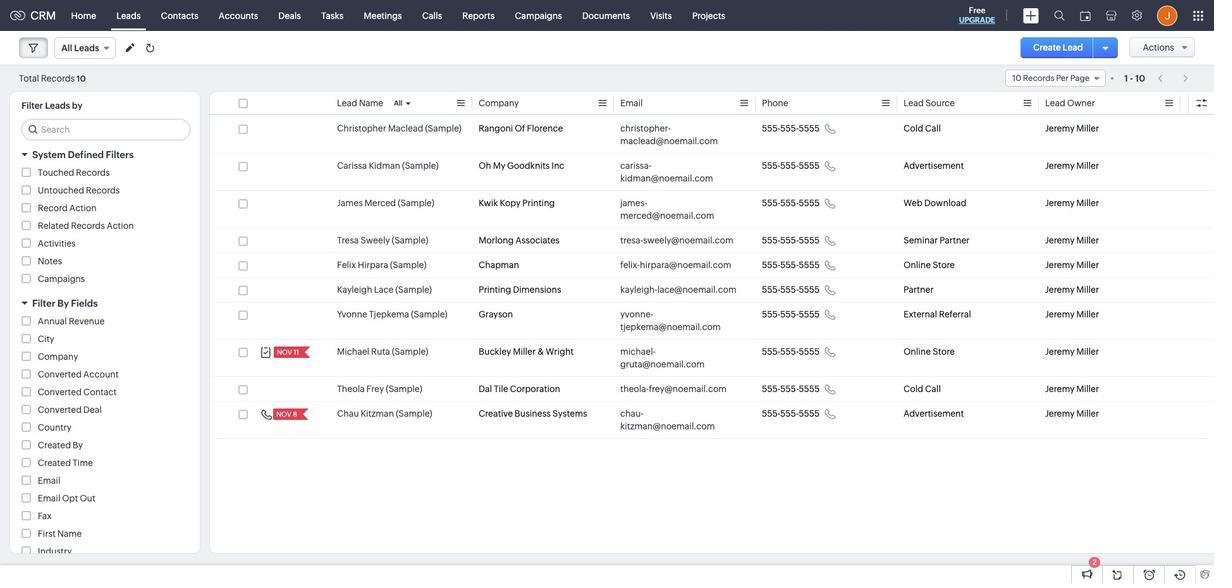 Task type: describe. For each thing, give the bounding box(es) containing it.
&
[[538, 347, 544, 357]]

chau- kitzman@noemail.com link
[[621, 408, 737, 433]]

michael ruta (sample) link
[[337, 345, 429, 358]]

theola frey (sample)
[[337, 384, 423, 394]]

tasks
[[321, 10, 344, 21]]

filter for filter by fields
[[32, 298, 55, 309]]

miller for carissa- kidman@noemail.com
[[1077, 161, 1100, 171]]

crm
[[30, 9, 56, 22]]

chau- kitzman@noemail.com
[[621, 409, 715, 432]]

grayson
[[479, 309, 513, 320]]

filter for filter leads by
[[22, 101, 43, 111]]

all for all leads
[[61, 43, 72, 53]]

1 horizontal spatial campaigns
[[515, 10, 562, 21]]

create menu element
[[1016, 0, 1047, 31]]

michael ruta (sample)
[[337, 347, 429, 357]]

2
[[1093, 559, 1097, 566]]

profile image
[[1158, 5, 1178, 26]]

untouched records
[[38, 185, 120, 196]]

carissa kidman (sample)
[[337, 161, 439, 171]]

dal tile corporation
[[479, 384, 561, 394]]

theola
[[337, 384, 365, 394]]

0 vertical spatial email
[[621, 98, 643, 108]]

deals
[[279, 10, 301, 21]]

business
[[515, 409, 551, 419]]

fax
[[38, 511, 52, 521]]

0 horizontal spatial partner
[[904, 285, 934, 295]]

converted for converted deal
[[38, 405, 82, 415]]

touched records
[[38, 168, 110, 178]]

download
[[925, 198, 967, 208]]

tjepkema
[[369, 309, 409, 320]]

jeremy for theola-frey@noemail.com
[[1046, 384, 1075, 394]]

created for created by
[[38, 440, 71, 451]]

defined
[[68, 149, 104, 160]]

miller for theola-frey@noemail.com
[[1077, 384, 1100, 394]]

related
[[38, 221, 69, 231]]

jeremy for carissa- kidman@noemail.com
[[1046, 161, 1075, 171]]

hirpara@noemail.com
[[640, 260, 732, 270]]

5555 for james- merced@noemail.com
[[799, 198, 820, 208]]

10 for 1 - 10
[[1136, 73, 1146, 83]]

8
[[293, 411, 297, 418]]

created time
[[38, 458, 93, 468]]

1 vertical spatial company
[[38, 352, 78, 362]]

jeremy for kayleigh-lace@noemail.com
[[1046, 285, 1075, 295]]

1 vertical spatial email
[[38, 476, 60, 486]]

5555 for theola-frey@noemail.com
[[799, 384, 820, 394]]

10 Records Per Page field
[[1006, 70, 1107, 87]]

online for felix-hirpara@noemail.com
[[904, 260, 932, 270]]

converted contact
[[38, 387, 117, 397]]

0 horizontal spatial printing
[[479, 285, 512, 295]]

555-555-5555 for felix-hirpara@noemail.com
[[762, 260, 820, 270]]

theola-frey@noemail.com
[[621, 384, 727, 394]]

filter by fields button
[[10, 292, 200, 314]]

tresa-sweely@noemail.com
[[621, 235, 734, 246]]

seminar
[[904, 235, 938, 246]]

store for michael- gruta@noemail.com
[[933, 347, 955, 357]]

555-555-5555 for theola-frey@noemail.com
[[762, 384, 820, 394]]

jeremy miller for james- merced@noemail.com
[[1046, 198, 1100, 208]]

5555 for michael- gruta@noemail.com
[[799, 347, 820, 357]]

(sample) for carissa kidman (sample)
[[402, 161, 439, 171]]

2 vertical spatial email
[[38, 494, 60, 504]]

jeremy miller for yvonne- tjepkema@noemail.com
[[1046, 309, 1100, 320]]

lead name
[[337, 98, 384, 108]]

call for christopher- maclead@noemail.com
[[926, 123, 942, 134]]

kayleigh lace (sample) link
[[337, 283, 432, 296]]

miller for tresa-sweely@noemail.com
[[1077, 235, 1100, 246]]

calls link
[[412, 0, 453, 31]]

1 horizontal spatial action
[[107, 221, 134, 231]]

nov 11 link
[[274, 347, 301, 358]]

555-555-5555 for james- merced@noemail.com
[[762, 198, 820, 208]]

miller for felix-hirpara@noemail.com
[[1077, 260, 1100, 270]]

contacts
[[161, 10, 199, 21]]

5555 for yvonne- tjepkema@noemail.com
[[799, 309, 820, 320]]

yvonne
[[337, 309, 367, 320]]

ruta
[[371, 347, 390, 357]]

555-555-5555 for kayleigh-lace@noemail.com
[[762, 285, 820, 295]]

leads for all leads
[[74, 43, 99, 53]]

untouched
[[38, 185, 84, 196]]

jeremy miller for michael- gruta@noemail.com
[[1046, 347, 1100, 357]]

jeremy miller for christopher- maclead@noemail.com
[[1046, 123, 1100, 134]]

5555 for chau- kitzman@noemail.com
[[799, 409, 820, 419]]

all for all
[[394, 99, 403, 107]]

james-
[[621, 198, 648, 208]]

5555 for tresa-sweely@noemail.com
[[799, 235, 820, 246]]

nov 8
[[277, 411, 297, 418]]

corporation
[[510, 384, 561, 394]]

oh my goodknits inc
[[479, 161, 565, 171]]

sweely
[[361, 235, 390, 246]]

michael- gruta@noemail.com link
[[621, 345, 737, 371]]

carissa
[[337, 161, 367, 171]]

theola-frey@noemail.com link
[[621, 383, 727, 395]]

yvonne tjepkema (sample)
[[337, 309, 448, 320]]

name for lead name
[[359, 98, 384, 108]]

buckley miller & wright
[[479, 347, 574, 357]]

online store for felix-hirpara@noemail.com
[[904, 260, 955, 270]]

0 vertical spatial partner
[[940, 235, 970, 246]]

kidman@noemail.com
[[621, 173, 714, 184]]

felix hirpara (sample) link
[[337, 259, 427, 271]]

per
[[1057, 73, 1069, 83]]

jeremy for tresa-sweely@noemail.com
[[1046, 235, 1075, 246]]

search element
[[1047, 0, 1073, 31]]

felix-
[[621, 260, 640, 270]]

5555 for christopher- maclead@noemail.com
[[799, 123, 820, 134]]

10 records per page
[[1013, 73, 1090, 83]]

10 for total records 10
[[77, 74, 86, 83]]

cold call for christopher- maclead@noemail.com
[[904, 123, 942, 134]]

555-555-5555 for michael- gruta@noemail.com
[[762, 347, 820, 357]]

yvonne- tjepkema@noemail.com
[[621, 309, 721, 332]]

jeremy miller for felix-hirpara@noemail.com
[[1046, 260, 1100, 270]]

nov 8 link
[[273, 409, 299, 420]]

yvonne- tjepkema@noemail.com link
[[621, 308, 737, 333]]

meetings
[[364, 10, 402, 21]]

buckley
[[479, 347, 512, 357]]

jeremy miller for theola-frey@noemail.com
[[1046, 384, 1100, 394]]

kopy
[[500, 198, 521, 208]]

miller for kayleigh-lace@noemail.com
[[1077, 285, 1100, 295]]

system defined filters button
[[10, 144, 200, 166]]

annual
[[38, 316, 67, 327]]

create
[[1034, 42, 1062, 53]]

reports link
[[453, 0, 505, 31]]

calendar image
[[1081, 10, 1092, 21]]

nov for michael
[[277, 349, 292, 356]]

kayleigh
[[337, 285, 372, 295]]

by for created
[[73, 440, 83, 451]]

christopher maclead (sample) link
[[337, 122, 462, 135]]

visits
[[651, 10, 672, 21]]

rangoni
[[479, 123, 513, 134]]

(sample) for kayleigh lace (sample)
[[396, 285, 432, 295]]

owner
[[1068, 98, 1096, 108]]

cold for christopher- maclead@noemail.com
[[904, 123, 924, 134]]

(sample) for theola frey (sample)
[[386, 384, 423, 394]]

11
[[294, 349, 299, 356]]

phone
[[762, 98, 789, 108]]

tjepkema@noemail.com
[[621, 322, 721, 332]]

calls
[[423, 10, 442, 21]]

morlong associates
[[479, 235, 560, 246]]

james- merced@noemail.com link
[[621, 197, 737, 222]]

online store for michael- gruta@noemail.com
[[904, 347, 955, 357]]

kitzman
[[361, 409, 394, 419]]

projects
[[693, 10, 726, 21]]

leads link
[[106, 0, 151, 31]]

1 vertical spatial campaigns
[[38, 274, 85, 284]]

search image
[[1055, 10, 1066, 21]]

crm link
[[10, 9, 56, 22]]



Task type: locate. For each thing, give the bounding box(es) containing it.
web
[[904, 198, 923, 208]]

(sample) right ruta
[[392, 347, 429, 357]]

1 555-555-5555 from the top
[[762, 123, 820, 134]]

1 converted from the top
[[38, 370, 82, 380]]

lead down 10 records per page 'field'
[[1046, 98, 1066, 108]]

1 vertical spatial leads
[[74, 43, 99, 53]]

0 vertical spatial name
[[359, 98, 384, 108]]

1 vertical spatial action
[[107, 221, 134, 231]]

1 horizontal spatial by
[[73, 440, 83, 451]]

printing right kopy
[[523, 198, 555, 208]]

jeremy for yvonne- tjepkema@noemail.com
[[1046, 309, 1075, 320]]

printing dimensions
[[479, 285, 562, 295]]

0 vertical spatial nov
[[277, 349, 292, 356]]

first
[[38, 529, 56, 539]]

2 jeremy miller from the top
[[1046, 161, 1100, 171]]

tasks link
[[311, 0, 354, 31]]

1 vertical spatial name
[[57, 529, 82, 539]]

2 cold call from the top
[[904, 384, 942, 394]]

hirpara
[[358, 260, 389, 270]]

1 call from the top
[[926, 123, 942, 134]]

christopher
[[337, 123, 387, 134]]

online store down seminar partner in the top right of the page
[[904, 260, 955, 270]]

6 jeremy miller from the top
[[1046, 285, 1100, 295]]

miller for james- merced@noemail.com
[[1077, 198, 1100, 208]]

5 555-555-5555 from the top
[[762, 260, 820, 270]]

record
[[38, 203, 68, 213]]

records for untouched
[[86, 185, 120, 196]]

jeremy for chau- kitzman@noemail.com
[[1046, 409, 1075, 419]]

lead for lead source
[[904, 98, 924, 108]]

carissa-
[[621, 161, 652, 171]]

filter up annual
[[32, 298, 55, 309]]

records down touched records
[[86, 185, 120, 196]]

1 horizontal spatial company
[[479, 98, 519, 108]]

projects link
[[683, 0, 736, 31]]

2 advertisement from the top
[[904, 409, 965, 419]]

wright
[[546, 347, 574, 357]]

2 online from the top
[[904, 347, 932, 357]]

4 5555 from the top
[[799, 235, 820, 246]]

0 vertical spatial company
[[479, 98, 519, 108]]

online for michael- gruta@noemail.com
[[904, 347, 932, 357]]

5 5555 from the top
[[799, 260, 820, 270]]

(sample) right tjepkema on the left of the page
[[411, 309, 448, 320]]

navigation
[[1152, 69, 1196, 87]]

5555 for kayleigh-lace@noemail.com
[[799, 285, 820, 295]]

records for total
[[41, 73, 75, 83]]

lead right create
[[1063, 42, 1084, 53]]

documents link
[[573, 0, 641, 31]]

kitzman@noemail.com
[[621, 421, 715, 432]]

email down created time
[[38, 476, 60, 486]]

records for 10
[[1024, 73, 1055, 83]]

0 vertical spatial by
[[57, 298, 69, 309]]

1 created from the top
[[38, 440, 71, 451]]

call for theola-frey@noemail.com
[[926, 384, 942, 394]]

2 store from the top
[[933, 347, 955, 357]]

jeremy miller for chau- kitzman@noemail.com
[[1046, 409, 1100, 419]]

by up time
[[73, 440, 83, 451]]

(sample) right merced
[[398, 198, 435, 208]]

carissa kidman (sample) link
[[337, 159, 439, 172]]

10 inside total records 10
[[77, 74, 86, 83]]

2 vertical spatial leads
[[45, 101, 70, 111]]

by inside filter by fields dropdown button
[[57, 298, 69, 309]]

create lead button
[[1021, 37, 1096, 58]]

2 horizontal spatial 10
[[1136, 73, 1146, 83]]

created down created by
[[38, 458, 71, 468]]

1 vertical spatial online store
[[904, 347, 955, 357]]

jeremy miller for tresa-sweely@noemail.com
[[1046, 235, 1100, 246]]

of
[[515, 123, 526, 134]]

4 jeremy from the top
[[1046, 235, 1075, 246]]

0 vertical spatial filter
[[22, 101, 43, 111]]

name up christopher
[[359, 98, 384, 108]]

1 horizontal spatial name
[[359, 98, 384, 108]]

1 horizontal spatial leads
[[74, 43, 99, 53]]

555-555-5555
[[762, 123, 820, 134], [762, 161, 820, 171], [762, 198, 820, 208], [762, 235, 820, 246], [762, 260, 820, 270], [762, 285, 820, 295], [762, 309, 820, 320], [762, 347, 820, 357], [762, 384, 820, 394], [762, 409, 820, 419]]

2 cold from the top
[[904, 384, 924, 394]]

0 vertical spatial cold
[[904, 123, 924, 134]]

0 vertical spatial call
[[926, 123, 942, 134]]

carissa- kidman@noemail.com
[[621, 161, 714, 184]]

1 vertical spatial by
[[73, 440, 83, 451]]

1 horizontal spatial partner
[[940, 235, 970, 246]]

(sample) right 'maclead' on the left top
[[425, 123, 462, 134]]

country
[[38, 423, 71, 433]]

nov for chau
[[277, 411, 292, 418]]

related records action
[[38, 221, 134, 231]]

2 vertical spatial converted
[[38, 405, 82, 415]]

chapman
[[479, 260, 519, 270]]

9 jeremy miller from the top
[[1046, 384, 1100, 394]]

0 vertical spatial action
[[69, 203, 97, 213]]

8 jeremy miller from the top
[[1046, 347, 1100, 357]]

1 vertical spatial nov
[[277, 411, 292, 418]]

created down country at bottom
[[38, 440, 71, 451]]

james merced (sample)
[[337, 198, 435, 208]]

jeremy for felix-hirpara@noemail.com
[[1046, 260, 1075, 270]]

5555 for carissa- kidman@noemail.com
[[799, 161, 820, 171]]

records inside 'field'
[[1024, 73, 1055, 83]]

miller for michael- gruta@noemail.com
[[1077, 347, 1100, 357]]

online down external
[[904, 347, 932, 357]]

associates
[[516, 235, 560, 246]]

jeremy for christopher- maclead@noemail.com
[[1046, 123, 1075, 134]]

james
[[337, 198, 363, 208]]

0 vertical spatial leads
[[117, 10, 141, 21]]

lace@noemail.com
[[658, 285, 737, 295]]

10 5555 from the top
[[799, 409, 820, 419]]

all leads
[[61, 43, 99, 53]]

by up annual revenue
[[57, 298, 69, 309]]

2 horizontal spatial leads
[[117, 10, 141, 21]]

1 vertical spatial filter
[[32, 298, 55, 309]]

advertisement
[[904, 161, 965, 171], [904, 409, 965, 419]]

5 jeremy miller from the top
[[1046, 260, 1100, 270]]

nov left 11
[[277, 349, 292, 356]]

1 jeremy miller from the top
[[1046, 123, 1100, 134]]

jeremy miller for carissa- kidman@noemail.com
[[1046, 161, 1100, 171]]

tresa sweely (sample)
[[337, 235, 429, 246]]

555-555-5555 for chau- kitzman@noemail.com
[[762, 409, 820, 419]]

0 vertical spatial campaigns
[[515, 10, 562, 21]]

leads
[[117, 10, 141, 21], [74, 43, 99, 53], [45, 101, 70, 111]]

leads down home link in the left top of the page
[[74, 43, 99, 53]]

theola frey (sample) link
[[337, 383, 423, 395]]

leads left by
[[45, 101, 70, 111]]

frey
[[367, 384, 384, 394]]

out
[[80, 494, 95, 504]]

1 vertical spatial converted
[[38, 387, 82, 397]]

web download
[[904, 198, 967, 208]]

0 vertical spatial store
[[933, 260, 955, 270]]

florence
[[527, 123, 563, 134]]

dimensions
[[513, 285, 562, 295]]

2 jeremy from the top
[[1046, 161, 1075, 171]]

campaigns right reports link
[[515, 10, 562, 21]]

created for created time
[[38, 458, 71, 468]]

(sample) inside "link"
[[396, 285, 432, 295]]

1 horizontal spatial all
[[394, 99, 403, 107]]

gruta@noemail.com
[[621, 359, 705, 370]]

0 horizontal spatial name
[[57, 529, 82, 539]]

chau
[[337, 409, 359, 419]]

0 horizontal spatial campaigns
[[38, 274, 85, 284]]

leads inside leads link
[[117, 10, 141, 21]]

tile
[[494, 384, 508, 394]]

8 555-555-5555 from the top
[[762, 347, 820, 357]]

Search text field
[[22, 120, 190, 140]]

create menu image
[[1024, 8, 1040, 23]]

industry
[[38, 547, 72, 557]]

8 jeremy from the top
[[1046, 347, 1075, 357]]

christopher- maclead@noemail.com link
[[621, 122, 737, 147]]

(sample) for christopher maclead (sample)
[[425, 123, 462, 134]]

2 converted from the top
[[38, 387, 82, 397]]

0 vertical spatial converted
[[38, 370, 82, 380]]

chau kitzman (sample) link
[[337, 408, 433, 420]]

converted for converted account
[[38, 370, 82, 380]]

1 online store from the top
[[904, 260, 955, 270]]

0 horizontal spatial leads
[[45, 101, 70, 111]]

campaigns down notes
[[38, 274, 85, 284]]

company down the city
[[38, 352, 78, 362]]

company
[[479, 98, 519, 108], [38, 352, 78, 362]]

jeremy for james- merced@noemail.com
[[1046, 198, 1075, 208]]

1 vertical spatial online
[[904, 347, 932, 357]]

online store down external referral
[[904, 347, 955, 357]]

converted up converted contact at the bottom
[[38, 370, 82, 380]]

2 555-555-5555 from the top
[[762, 161, 820, 171]]

2 5555 from the top
[[799, 161, 820, 171]]

miller for christopher- maclead@noemail.com
[[1077, 123, 1100, 134]]

4 555-555-5555 from the top
[[762, 235, 820, 246]]

555-
[[762, 123, 781, 134], [781, 123, 799, 134], [762, 161, 781, 171], [781, 161, 799, 171], [762, 198, 781, 208], [781, 198, 799, 208], [762, 235, 781, 246], [781, 235, 799, 246], [762, 260, 781, 270], [781, 260, 799, 270], [762, 285, 781, 295], [781, 285, 799, 295], [762, 309, 781, 320], [781, 309, 799, 320], [762, 347, 781, 357], [781, 347, 799, 357], [762, 384, 781, 394], [781, 384, 799, 394], [762, 409, 781, 419], [781, 409, 799, 419]]

lead inside button
[[1063, 42, 1084, 53]]

0 horizontal spatial company
[[38, 352, 78, 362]]

dal
[[479, 384, 492, 394]]

9 555-555-5555 from the top
[[762, 384, 820, 394]]

1 vertical spatial call
[[926, 384, 942, 394]]

10 inside 'field'
[[1013, 73, 1022, 83]]

jeremy
[[1046, 123, 1075, 134], [1046, 161, 1075, 171], [1046, 198, 1075, 208], [1046, 235, 1075, 246], [1046, 260, 1075, 270], [1046, 285, 1075, 295], [1046, 309, 1075, 320], [1046, 347, 1075, 357], [1046, 384, 1075, 394], [1046, 409, 1075, 419]]

1 vertical spatial advertisement
[[904, 409, 965, 419]]

store down external referral
[[933, 347, 955, 357]]

records for related
[[71, 221, 105, 231]]

0 vertical spatial online store
[[904, 260, 955, 270]]

0 horizontal spatial by
[[57, 298, 69, 309]]

1 horizontal spatial printing
[[523, 198, 555, 208]]

(sample) for james merced (sample)
[[398, 198, 435, 208]]

row group
[[210, 116, 1215, 439]]

cold call for theola-frey@noemail.com
[[904, 384, 942, 394]]

All Leads field
[[54, 37, 116, 59]]

jeremy for michael- gruta@noemail.com
[[1046, 347, 1075, 357]]

name right first
[[57, 529, 82, 539]]

goodknits
[[507, 161, 550, 171]]

1 advertisement from the top
[[904, 161, 965, 171]]

printing up grayson
[[479, 285, 512, 295]]

all up total records 10
[[61, 43, 72, 53]]

nov 11
[[277, 349, 299, 356]]

contact
[[83, 387, 117, 397]]

accounts
[[219, 10, 258, 21]]

miller for yvonne- tjepkema@noemail.com
[[1077, 309, 1100, 320]]

1 online from the top
[[904, 260, 932, 270]]

advertisement for chau- kitzman@noemail.com
[[904, 409, 965, 419]]

created
[[38, 440, 71, 451], [38, 458, 71, 468]]

advertisement for carissa- kidman@noemail.com
[[904, 161, 965, 171]]

1 jeremy from the top
[[1046, 123, 1075, 134]]

email up christopher-
[[621, 98, 643, 108]]

company up rangoni
[[479, 98, 519, 108]]

converted for converted contact
[[38, 387, 82, 397]]

nov inside "link"
[[277, 411, 292, 418]]

1
[[1125, 73, 1129, 83]]

0 horizontal spatial 10
[[77, 74, 86, 83]]

store for felix-hirpara@noemail.com
[[933, 260, 955, 270]]

555-555-5555 for yvonne- tjepkema@noemail.com
[[762, 309, 820, 320]]

creative
[[479, 409, 513, 419]]

leads right home
[[117, 10, 141, 21]]

miller for chau- kitzman@noemail.com
[[1077, 409, 1100, 419]]

campaigns link
[[505, 0, 573, 31]]

0 vertical spatial all
[[61, 43, 72, 53]]

time
[[73, 458, 93, 468]]

3 converted from the top
[[38, 405, 82, 415]]

nov left 8
[[277, 411, 292, 418]]

miller
[[1077, 123, 1100, 134], [1077, 161, 1100, 171], [1077, 198, 1100, 208], [1077, 235, 1100, 246], [1077, 260, 1100, 270], [1077, 285, 1100, 295], [1077, 309, 1100, 320], [513, 347, 536, 357], [1077, 347, 1100, 357], [1077, 384, 1100, 394], [1077, 409, 1100, 419]]

3 555-555-5555 from the top
[[762, 198, 820, 208]]

kidman
[[369, 161, 401, 171]]

1 vertical spatial created
[[38, 458, 71, 468]]

partner right the seminar
[[940, 235, 970, 246]]

7 5555 from the top
[[799, 309, 820, 320]]

records left 'per'
[[1024, 73, 1055, 83]]

filter down total
[[22, 101, 43, 111]]

(sample) for michael ruta (sample)
[[392, 347, 429, 357]]

(sample) for felix hirpara (sample)
[[390, 260, 427, 270]]

lace
[[374, 285, 394, 295]]

9 5555 from the top
[[799, 384, 820, 394]]

6 5555 from the top
[[799, 285, 820, 295]]

christopher maclead (sample)
[[337, 123, 462, 134]]

7 555-555-5555 from the top
[[762, 309, 820, 320]]

10 left 'per'
[[1013, 73, 1022, 83]]

6 555-555-5555 from the top
[[762, 285, 820, 295]]

10 jeremy from the top
[[1046, 409, 1075, 419]]

leads inside all leads field
[[74, 43, 99, 53]]

lead up christopher
[[337, 98, 357, 108]]

1 vertical spatial all
[[394, 99, 403, 107]]

theola-
[[621, 384, 649, 394]]

converted up country at bottom
[[38, 405, 82, 415]]

online down the seminar
[[904, 260, 932, 270]]

lead left source on the top
[[904, 98, 924, 108]]

profile element
[[1150, 0, 1186, 31]]

2 call from the top
[[926, 384, 942, 394]]

converted up converted deal
[[38, 387, 82, 397]]

0 vertical spatial created
[[38, 440, 71, 451]]

by for filter
[[57, 298, 69, 309]]

all up christopher maclead (sample)
[[394, 99, 403, 107]]

action up related records action
[[69, 203, 97, 213]]

(sample) right kidman
[[402, 161, 439, 171]]

nov inside 'link'
[[277, 349, 292, 356]]

store down seminar partner in the top right of the page
[[933, 260, 955, 270]]

1 vertical spatial cold call
[[904, 384, 942, 394]]

0 vertical spatial cold call
[[904, 123, 942, 134]]

8 5555 from the top
[[799, 347, 820, 357]]

partner
[[940, 235, 970, 246], [904, 285, 934, 295]]

michael-
[[621, 347, 656, 357]]

filter by fields
[[32, 298, 98, 309]]

(sample) right kitzman
[[396, 409, 433, 419]]

1 vertical spatial printing
[[479, 285, 512, 295]]

converted deal
[[38, 405, 102, 415]]

lead for lead name
[[337, 98, 357, 108]]

555-555-5555 for carissa- kidman@noemail.com
[[762, 161, 820, 171]]

0 horizontal spatial action
[[69, 203, 97, 213]]

3 jeremy from the top
[[1046, 198, 1075, 208]]

1 vertical spatial cold
[[904, 384, 924, 394]]

(sample) right sweely
[[392, 235, 429, 246]]

all inside field
[[61, 43, 72, 53]]

cold for theola-frey@noemail.com
[[904, 384, 924, 394]]

jeremy miller for kayleigh-lace@noemail.com
[[1046, 285, 1100, 295]]

3 5555 from the top
[[799, 198, 820, 208]]

records down "defined"
[[76, 168, 110, 178]]

7 jeremy miller from the top
[[1046, 309, 1100, 320]]

6 jeremy from the top
[[1046, 285, 1075, 295]]

email up "fax" in the left bottom of the page
[[38, 494, 60, 504]]

5555 for felix-hirpara@noemail.com
[[799, 260, 820, 270]]

lead
[[1063, 42, 1084, 53], [337, 98, 357, 108], [904, 98, 924, 108], [1046, 98, 1066, 108]]

(sample) for tresa sweely (sample)
[[392, 235, 429, 246]]

10 jeremy miller from the top
[[1046, 409, 1100, 419]]

0 vertical spatial advertisement
[[904, 161, 965, 171]]

(sample) up kayleigh lace (sample) "link" on the left of page
[[390, 260, 427, 270]]

1 5555 from the top
[[799, 123, 820, 134]]

10 up by
[[77, 74, 86, 83]]

555-555-5555 for tresa-sweely@noemail.com
[[762, 235, 820, 246]]

555-555-5555 for christopher- maclead@noemail.com
[[762, 123, 820, 134]]

10 right -
[[1136, 73, 1146, 83]]

name for first name
[[57, 529, 82, 539]]

yvonne-
[[621, 309, 654, 320]]

james merced (sample) link
[[337, 197, 435, 209]]

0 vertical spatial online
[[904, 260, 932, 270]]

(sample) for yvonne tjepkema (sample)
[[411, 309, 448, 320]]

1 cold from the top
[[904, 123, 924, 134]]

james- merced@noemail.com
[[621, 198, 715, 221]]

action down untouched records
[[107, 221, 134, 231]]

referral
[[940, 309, 972, 320]]

michael- gruta@noemail.com
[[621, 347, 705, 370]]

account
[[83, 370, 119, 380]]

filter inside dropdown button
[[32, 298, 55, 309]]

tresa-
[[621, 235, 644, 246]]

partner up external
[[904, 285, 934, 295]]

records for touched
[[76, 168, 110, 178]]

(sample) for chau kitzman (sample)
[[396, 409, 433, 419]]

7 jeremy from the top
[[1046, 309, 1075, 320]]

online
[[904, 260, 932, 270], [904, 347, 932, 357]]

(sample) right frey
[[386, 384, 423, 394]]

3 jeremy miller from the top
[[1046, 198, 1100, 208]]

2 created from the top
[[38, 458, 71, 468]]

lead for lead owner
[[1046, 98, 1066, 108]]

1 horizontal spatial 10
[[1013, 73, 1022, 83]]

row group containing christopher maclead (sample)
[[210, 116, 1215, 439]]

accounts link
[[209, 0, 268, 31]]

1 cold call from the top
[[904, 123, 942, 134]]

10 555-555-5555 from the top
[[762, 409, 820, 419]]

10
[[1136, 73, 1146, 83], [1013, 73, 1022, 83], [77, 74, 86, 83]]

(sample) right lace
[[396, 285, 432, 295]]

9 jeremy from the top
[[1046, 384, 1075, 394]]

by
[[57, 298, 69, 309], [73, 440, 83, 451]]

5 jeremy from the top
[[1046, 260, 1075, 270]]

felix
[[337, 260, 356, 270]]

leads for filter leads by
[[45, 101, 70, 111]]

1 store from the top
[[933, 260, 955, 270]]

documents
[[583, 10, 631, 21]]

records up the filter leads by
[[41, 73, 75, 83]]

2 online store from the top
[[904, 347, 955, 357]]

records down record action
[[71, 221, 105, 231]]

0 vertical spatial printing
[[523, 198, 555, 208]]

1 vertical spatial partner
[[904, 285, 934, 295]]

filter leads by
[[22, 101, 83, 111]]

4 jeremy miller from the top
[[1046, 235, 1100, 246]]

1 vertical spatial store
[[933, 347, 955, 357]]

contacts link
[[151, 0, 209, 31]]

0 horizontal spatial all
[[61, 43, 72, 53]]



Task type: vqa. For each thing, say whether or not it's contained in the screenshot.


